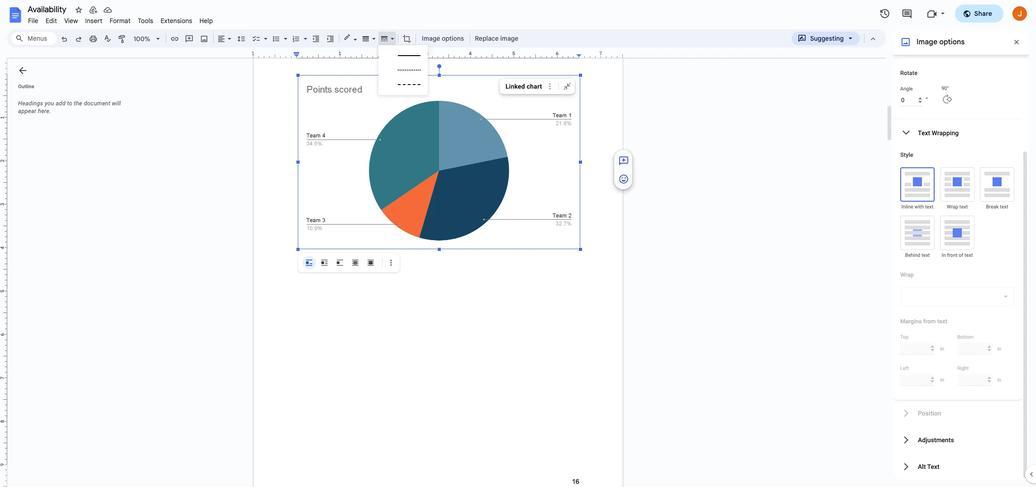 Task type: locate. For each thing, give the bounding box(es) containing it.
text
[[919, 129, 931, 137], [928, 464, 940, 471]]

wrap for wrap text
[[948, 204, 959, 210]]

1 horizontal spatial image
[[917, 38, 938, 47]]

1 horizontal spatial options
[[940, 38, 966, 47]]

image options up aspect
[[917, 38, 966, 47]]

insert image image
[[199, 32, 210, 45]]

text left wrapping on the right of the page
[[919, 129, 931, 137]]

text
[[926, 204, 934, 210], [960, 204, 969, 210], [1001, 204, 1009, 210], [922, 253, 931, 259], [965, 253, 974, 259], [938, 318, 948, 325]]

linked chart
[[506, 83, 543, 90]]

Top margin, measured in inches. Value must be between 0 and 22 text field
[[901, 343, 935, 355]]

text right alt
[[928, 464, 940, 471]]

toolbar inside image options application
[[300, 256, 398, 270]]

option group inside image options application
[[303, 256, 378, 270]]

wrap down "behind"
[[901, 272, 915, 279]]

text wrapping
[[919, 129, 959, 137]]

bulleted list menu image
[[282, 33, 288, 36]]

in for bottom
[[998, 346, 1002, 352]]

alt text tab
[[894, 454, 1022, 481]]

image options left replace
[[422, 34, 464, 43]]

wrap up in front of text radio
[[948, 204, 959, 210]]

in right top margin, measured in inches. value must be between 0 and 22 "text box"
[[941, 346, 945, 352]]

image options
[[422, 34, 464, 43], [917, 38, 966, 47]]

toolbar
[[300, 256, 398, 270]]

1 vertical spatial size image
[[619, 174, 630, 185]]

options up ratio
[[940, 38, 966, 47]]

image inside section
[[917, 38, 938, 47]]

chart
[[527, 83, 543, 90]]

1 horizontal spatial image options
[[917, 38, 966, 47]]

image options inside image options section
[[917, 38, 966, 47]]

position tab
[[894, 400, 1022, 427]]

headings you add to the document will appear here.
[[18, 100, 121, 115]]

edit
[[46, 17, 57, 25]]

break text
[[987, 204, 1009, 210]]

0 horizontal spatial wrap text radio
[[318, 256, 332, 270]]

Wrap text radio
[[941, 168, 975, 202], [318, 256, 332, 270]]

left margin image
[[254, 51, 299, 58]]

1 horizontal spatial wrap
[[948, 204, 959, 210]]

insert
[[85, 17, 102, 25]]

will
[[112, 100, 121, 107]]

text right break at the right top of page
[[1001, 204, 1009, 210]]

text right "of"
[[965, 253, 974, 259]]

replace image button
[[473, 32, 521, 45]]

image inside button
[[422, 34, 440, 43]]

1 horizontal spatial wrap text radio
[[941, 168, 975, 202]]

text up in front of text radio
[[960, 204, 969, 210]]

margins
[[901, 318, 923, 325]]

in
[[942, 253, 947, 259]]

menu
[[379, 45, 428, 95]]

extensions menu item
[[157, 15, 196, 26]]

format
[[110, 17, 131, 25]]

wrap text radio right in line radio
[[318, 256, 332, 270]]

mode and view toolbar
[[792, 29, 881, 48]]

wrapping
[[933, 129, 959, 137]]

options inside section
[[940, 38, 966, 47]]

0 vertical spatial wrap
[[948, 204, 959, 210]]

1 vertical spatial wrap
[[901, 272, 915, 279]]

in right right margin, measured in inches. value must be between 0 and 22 text field
[[998, 378, 1002, 383]]

Left margin, measured in inches. Value must be between 0 and 22 text field
[[901, 374, 935, 386]]

0 horizontal spatial options
[[442, 34, 464, 43]]

add
[[56, 100, 66, 107]]

in right bottom margin, measured in inches. value must be between 0 and 22 text box
[[998, 346, 1002, 352]]

menu bar containing file
[[24, 12, 217, 27]]

image options section
[[894, 0, 1030, 481]]

size image
[[619, 156, 630, 167], [619, 174, 630, 185]]

right
[[958, 366, 970, 372]]

in
[[941, 346, 945, 352], [998, 346, 1002, 352], [941, 378, 945, 383], [998, 378, 1002, 383]]

text wrapping tab
[[894, 120, 1022, 146]]

ratio
[[951, 48, 964, 56]]

image
[[422, 34, 440, 43], [917, 38, 938, 47]]

0 horizontal spatial wrap
[[901, 272, 915, 279]]

top margin image
[[0, 31, 7, 77]]

headings
[[18, 100, 43, 107]]

options left replace
[[442, 34, 464, 43]]

bottom margin image
[[0, 463, 7, 488]]

document outline element
[[7, 58, 130, 488]]

outline heading
[[7, 83, 130, 96]]

left
[[901, 366, 910, 372]]

option group
[[303, 256, 378, 270]]

wrap text radio up wrap text
[[941, 168, 975, 202]]

0 vertical spatial wrap text radio
[[941, 168, 975, 202]]

menu bar banner
[[0, 0, 1037, 488]]

top
[[901, 335, 909, 341]]

you
[[45, 100, 54, 107]]

right margin image
[[577, 51, 623, 58]]

text right "behind"
[[922, 253, 931, 259]]

0 vertical spatial text
[[919, 129, 931, 137]]

file menu item
[[24, 15, 42, 26]]

here.
[[38, 108, 51, 115]]

linked
[[506, 83, 525, 90]]

wrap
[[948, 204, 959, 210], [901, 272, 915, 279]]

image options button
[[418, 32, 468, 45]]

Behind text radio
[[901, 216, 935, 251]]

0 horizontal spatial image options
[[422, 34, 464, 43]]

view menu item
[[61, 15, 82, 26]]

text inside tab
[[928, 464, 940, 471]]

menu bar
[[24, 12, 217, 27]]

from
[[924, 318, 937, 325]]

Behind text radio
[[349, 256, 362, 270]]

1 vertical spatial text
[[928, 464, 940, 471]]

In line radio
[[303, 256, 316, 270]]

suggesting button
[[792, 32, 861, 45]]

options
[[442, 34, 464, 43], [940, 38, 966, 47]]

1
[[252, 50, 255, 57]]

°
[[926, 96, 929, 104]]

0 vertical spatial size image
[[619, 156, 630, 167]]

in right left margin, measured in inches. value must be between 0 and 22 text field
[[941, 378, 945, 383]]

options inside button
[[442, 34, 464, 43]]

tools
[[138, 17, 153, 25]]

outline
[[18, 84, 34, 90]]

0 horizontal spatial image
[[422, 34, 440, 43]]

inline
[[902, 204, 914, 210]]

in for top
[[941, 346, 945, 352]]



Task type: describe. For each thing, give the bounding box(es) containing it.
format menu item
[[106, 15, 134, 26]]

tools menu item
[[134, 15, 157, 26]]

menu inside image options application
[[379, 45, 428, 95]]

1 vertical spatial wrap text radio
[[318, 256, 332, 270]]

wrap text options image
[[1001, 292, 1012, 303]]

90°
[[942, 86, 950, 92]]

to
[[67, 100, 72, 107]]

behind
[[906, 253, 921, 259]]

appear
[[18, 108, 36, 115]]

share
[[975, 10, 993, 18]]

bottom
[[958, 335, 974, 341]]

suggesting
[[811, 34, 844, 43]]

menu bar inside menu bar banner
[[24, 12, 217, 27]]

checklist menu image
[[262, 33, 268, 36]]

lock
[[915, 48, 929, 56]]

alt text
[[919, 464, 940, 471]]

Inline with text radio
[[901, 168, 935, 202]]

style
[[901, 152, 914, 159]]

lock aspect ratio
[[915, 48, 964, 56]]

alt
[[919, 464, 927, 471]]

1 size image from the top
[[619, 156, 630, 167]]

adjustments tab
[[894, 427, 1022, 454]]

In front of text radio
[[941, 216, 975, 251]]

margins from text
[[901, 318, 948, 325]]

inline with text
[[902, 204, 934, 210]]

with
[[915, 204, 925, 210]]

insert menu item
[[82, 15, 106, 26]]

Zoom field
[[130, 32, 164, 46]]

Zoom text field
[[131, 33, 153, 45]]

text inside tab
[[919, 129, 931, 137]]

aspect
[[931, 48, 950, 56]]

chart options element
[[500, 79, 577, 94]]

linked chart options image
[[546, 82, 555, 92]]

in for left
[[941, 378, 945, 383]]

in for right
[[998, 378, 1002, 383]]

angle
[[901, 86, 914, 92]]

position
[[919, 410, 942, 417]]

front
[[948, 253, 958, 259]]

line & paragraph spacing image
[[236, 32, 247, 45]]

help menu item
[[196, 15, 217, 26]]

Break text radio
[[333, 256, 347, 270]]

image
[[501, 34, 519, 43]]

wrap for wrap
[[901, 272, 915, 279]]

extensions
[[161, 17, 192, 25]]

In front of text radio
[[364, 256, 378, 270]]

the
[[74, 100, 82, 107]]

text right the from
[[938, 318, 948, 325]]

share button
[[956, 5, 1004, 23]]

adjustments
[[919, 437, 955, 444]]

break
[[987, 204, 999, 210]]

Break text radio
[[981, 168, 1015, 202]]

wrap text
[[948, 204, 969, 210]]

Bottom margin, measured in inches. Value must be between 0 and 22 text field
[[958, 343, 992, 355]]

Rename text field
[[24, 4, 72, 14]]

2 size image from the top
[[619, 174, 630, 185]]

image options application
[[0, 0, 1037, 488]]

help
[[200, 17, 213, 25]]

in front of text
[[942, 253, 974, 259]]

main toolbar
[[56, 0, 522, 113]]

Star checkbox
[[72, 4, 85, 16]]

edit menu item
[[42, 15, 61, 26]]

image options inside image options button
[[422, 34, 464, 43]]

view
[[64, 17, 78, 25]]

of
[[960, 253, 964, 259]]

replace
[[475, 34, 499, 43]]

Angle, measured in degrees. Value must be between 0 and 360 text field
[[901, 94, 923, 106]]

Menus field
[[11, 32, 57, 45]]

document
[[84, 100, 111, 107]]

file
[[28, 17, 38, 25]]

text right with
[[926, 204, 934, 210]]

wrap text options list box
[[901, 288, 1015, 307]]

Right margin, measured in inches. Value must be between 0 and 22 text field
[[958, 374, 992, 386]]

replace image
[[475, 34, 519, 43]]

rotate
[[901, 70, 918, 77]]

behind text
[[906, 253, 931, 259]]



Task type: vqa. For each thing, say whether or not it's contained in the screenshot.
the Text Wrapping on the right top
yes



